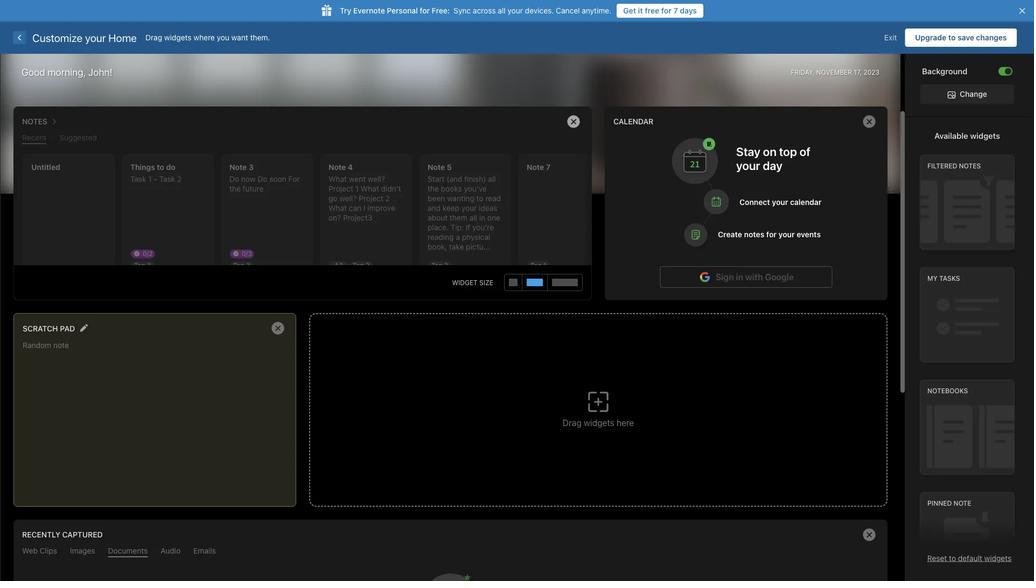 Task type: describe. For each thing, give the bounding box(es) containing it.
widgets for drag widgets where you want them.
[[164, 33, 191, 42]]

you
[[217, 33, 229, 42]]

all
[[498, 6, 505, 15]]

0 vertical spatial remove image
[[563, 111, 584, 132]]

notebooks
[[927, 387, 968, 395]]

home
[[108, 31, 137, 44]]

scratch pad button
[[23, 322, 75, 335]]

pinned note
[[927, 500, 971, 507]]

free:
[[432, 6, 450, 15]]

good
[[22, 67, 45, 78]]

size
[[479, 279, 493, 287]]

friday, november 17, 2023
[[791, 69, 879, 76]]

drag for drag widgets here
[[563, 418, 581, 428]]

save
[[958, 33, 974, 42]]

personal
[[387, 6, 418, 15]]

upgrade to save changes button
[[905, 29, 1017, 47]]

get it free for 7 days button
[[617, 4, 703, 18]]

exit button
[[876, 29, 905, 47]]

for for 7
[[661, 6, 672, 15]]

scratch pad
[[23, 324, 75, 333]]

where
[[194, 33, 215, 42]]

7
[[673, 6, 678, 15]]

morning,
[[48, 67, 86, 78]]

filtered notes
[[927, 162, 981, 170]]

background
[[922, 67, 967, 76]]

pinned
[[927, 500, 952, 507]]

change
[[960, 90, 987, 99]]

widgets for available widgets
[[970, 131, 1000, 140]]

changes
[[976, 33, 1007, 42]]

widget size large image
[[552, 279, 578, 287]]

widgets for drag widgets here
[[584, 418, 614, 428]]

note
[[954, 500, 971, 507]]

days
[[680, 6, 697, 15]]

1 vertical spatial your
[[85, 31, 106, 44]]

friday,
[[791, 69, 814, 76]]

drag for drag widgets where you want them.
[[145, 33, 162, 42]]

john!
[[88, 67, 112, 78]]

background image
[[1005, 68, 1011, 75]]

2023
[[864, 69, 879, 76]]

my tasks
[[927, 275, 960, 282]]

drag widgets here
[[563, 418, 634, 428]]

widgets right default
[[984, 554, 1012, 563]]

here
[[617, 418, 634, 428]]

reset to default widgets
[[927, 554, 1012, 563]]

sync
[[454, 6, 471, 15]]

upgrade
[[915, 33, 946, 42]]

to for upgrade
[[948, 33, 956, 42]]

devices.
[[525, 6, 554, 15]]

reset to default widgets button
[[927, 554, 1012, 563]]

cancel
[[556, 6, 580, 15]]



Task type: vqa. For each thing, say whether or not it's contained in the screenshot.
the topmost "To"
yes



Task type: locate. For each thing, give the bounding box(es) containing it.
free
[[645, 6, 659, 15]]

0 vertical spatial your
[[508, 6, 523, 15]]

notes
[[959, 162, 981, 170]]

1 vertical spatial drag
[[563, 418, 581, 428]]

it
[[638, 6, 643, 15]]

for for free:
[[420, 6, 430, 15]]

customize
[[32, 31, 82, 44]]

widget size medium image
[[527, 279, 543, 287]]

remove image
[[858, 111, 880, 132]]

widgets right available
[[970, 131, 1000, 140]]

your right all
[[508, 6, 523, 15]]

0 horizontal spatial remove image
[[267, 318, 289, 339]]

0 vertical spatial to
[[948, 33, 956, 42]]

0 horizontal spatial drag
[[145, 33, 162, 42]]

upgrade to save changes
[[915, 33, 1007, 42]]

widget size
[[452, 279, 493, 287]]

good morning, john!
[[22, 67, 112, 78]]

drag widgets where you want them.
[[145, 33, 270, 42]]

exit
[[884, 33, 897, 42]]

1 for from the left
[[420, 6, 430, 15]]

available widgets
[[934, 131, 1000, 140]]

widgets left here
[[584, 418, 614, 428]]

0 horizontal spatial your
[[85, 31, 106, 44]]

0 vertical spatial drag
[[145, 33, 162, 42]]

get
[[623, 6, 636, 15]]

reset
[[927, 554, 947, 563]]

customize your home
[[32, 31, 137, 44]]

for left "free:"
[[420, 6, 430, 15]]

remove image
[[563, 111, 584, 132], [267, 318, 289, 339], [858, 525, 880, 546]]

1 horizontal spatial for
[[661, 6, 672, 15]]

1 horizontal spatial remove image
[[563, 111, 584, 132]]

drag
[[145, 33, 162, 42], [563, 418, 581, 428]]

2 for from the left
[[661, 6, 672, 15]]

change button
[[920, 85, 1014, 104]]

evernote
[[353, 6, 385, 15]]

try evernote personal for free: sync across all your devices. cancel anytime.
[[340, 6, 611, 15]]

them.
[[250, 33, 270, 42]]

your left home
[[85, 31, 106, 44]]

to
[[948, 33, 956, 42], [949, 554, 956, 563]]

widget
[[452, 279, 478, 287]]

filtered
[[927, 162, 957, 170]]

across
[[473, 6, 496, 15]]

try
[[340, 6, 351, 15]]

1 horizontal spatial your
[[508, 6, 523, 15]]

scratch
[[23, 324, 58, 333]]

widget size small image
[[509, 279, 518, 287]]

1 vertical spatial remove image
[[267, 318, 289, 339]]

my
[[927, 275, 937, 282]]

1 vertical spatial to
[[949, 554, 956, 563]]

to left save
[[948, 33, 956, 42]]

anytime.
[[582, 6, 611, 15]]

0 horizontal spatial for
[[420, 6, 430, 15]]

to inside button
[[948, 33, 956, 42]]

november
[[816, 69, 852, 76]]

widgets
[[164, 33, 191, 42], [970, 131, 1000, 140], [584, 418, 614, 428], [984, 554, 1012, 563]]

pad
[[60, 324, 75, 333]]

tasks
[[939, 275, 960, 282]]

widgets left where
[[164, 33, 191, 42]]

want
[[231, 33, 248, 42]]

for
[[420, 6, 430, 15], [661, 6, 672, 15]]

to right reset
[[949, 554, 956, 563]]

available
[[934, 131, 968, 140]]

drag right home
[[145, 33, 162, 42]]

for left 7 on the right of the page
[[661, 6, 672, 15]]

your
[[508, 6, 523, 15], [85, 31, 106, 44]]

2 vertical spatial remove image
[[858, 525, 880, 546]]

1 horizontal spatial drag
[[563, 418, 581, 428]]

drag left here
[[563, 418, 581, 428]]

get it free for 7 days
[[623, 6, 697, 15]]

2 horizontal spatial remove image
[[858, 525, 880, 546]]

edit widget title image
[[80, 324, 88, 332]]

default
[[958, 554, 982, 563]]

for inside button
[[661, 6, 672, 15]]

17,
[[854, 69, 862, 76]]

to for reset
[[949, 554, 956, 563]]



